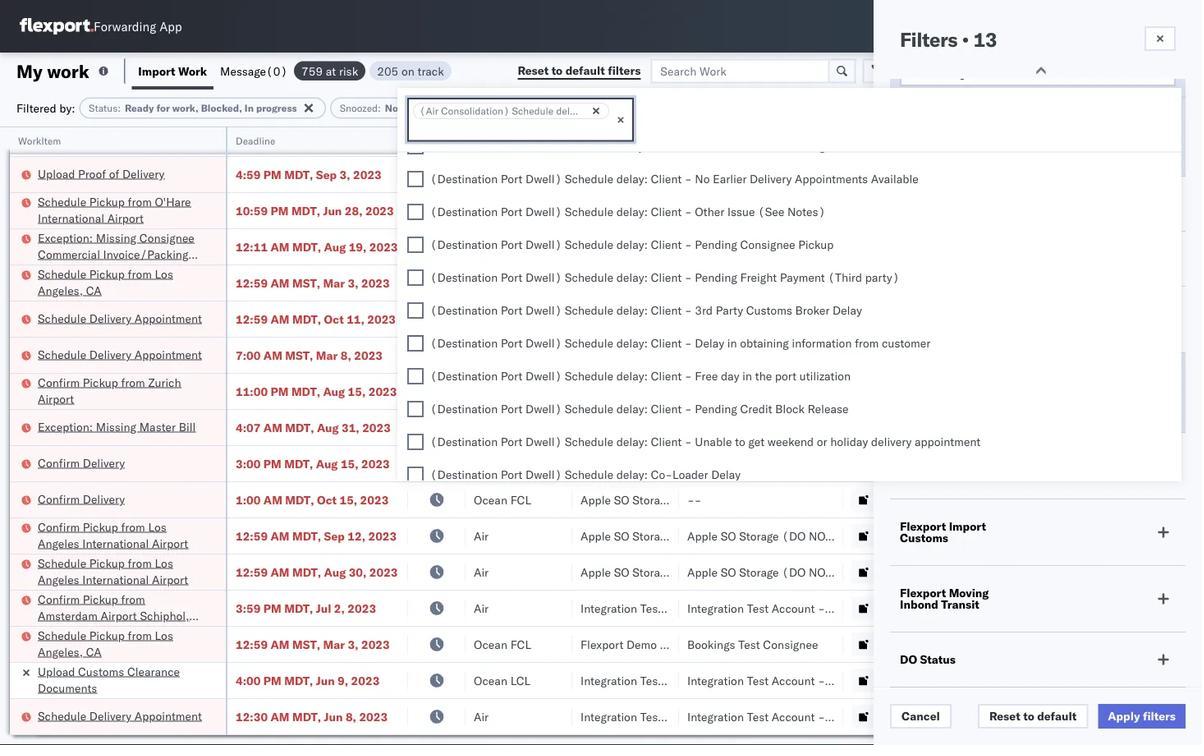 Task type: locate. For each thing, give the bounding box(es) containing it.
1 vertical spatial pending
[[695, 271, 738, 285]]

karl left 'inbond'
[[828, 601, 849, 615]]

1 vertical spatial missing
[[96, 419, 136, 434]]

reset up due at left
[[518, 63, 549, 78]]

client for earlier
[[651, 172, 682, 186]]

15, up the 12,
[[340, 492, 357, 507]]

shanghai pudong international airport
[[983, 131, 1184, 145], [983, 348, 1184, 362], [983, 529, 1184, 543], [983, 565, 1184, 579]]

confirm for los
[[38, 520, 80, 534]]

1 vertical spatial 7:00
[[236, 348, 261, 362]]

clearance down for
[[127, 122, 180, 136]]

1 vertical spatial angeles,
[[38, 644, 83, 659]]

ca
[[86, 283, 102, 297], [86, 644, 102, 659]]

am right 4:07
[[264, 420, 282, 435]]

0 vertical spatial filters
[[608, 63, 641, 78]]

upload inside button
[[38, 166, 75, 181]]

international inside schedule pickup from los angeles international airport
[[82, 572, 149, 587]]

hong
[[983, 492, 1011, 507]]

delay: for earlier
[[617, 172, 648, 186]]

12:59 am mst, mar 3, 2023 up 12:59 am mdt, oct 11, 2023
[[236, 276, 390, 290]]

house
[[721, 139, 754, 154]]

4 (destination from the top
[[430, 238, 498, 252]]

4 shanghai pudong international airport from the top
[[983, 565, 1184, 579]]

mdt, for 3:59 pm mdt, jul 2, 2023
[[284, 601, 313, 615]]

schedule inside schedule pickup from los angeles international airport
[[38, 556, 86, 570]]

1 documents from the top
[[38, 138, 97, 153]]

2 horizontal spatial to
[[1024, 709, 1035, 723]]

from for confirm pickup from zurich airport link
[[121, 375, 145, 389]]

1 horizontal spatial reset
[[990, 709, 1021, 723]]

3 karl from the top
[[828, 673, 849, 688]]

2 upload customs clearance documents link from the top
[[38, 663, 205, 696]]

mar up 4:59 pm mdt, sep 3, 2023
[[316, 131, 338, 145]]

delivery inside 'flexport managed delivery'
[[900, 464, 946, 478]]

2023 down the 4:07 am mdt, aug 31, 2023
[[361, 456, 390, 471]]

1 vertical spatial upload customs clearance documents link
[[38, 663, 205, 696]]

airport inside confirm pickup from los angeles international airport
[[152, 536, 188, 550]]

None text field
[[413, 123, 430, 138]]

los up schedule pickup from los angeles international airport link
[[148, 520, 167, 534]]

1 vertical spatial schedule pickup from los angeles, ca
[[38, 628, 173, 659]]

bookings for exception: missing master bill button
[[688, 420, 736, 435]]

1 vertical spatial gvcu5265
[[1148, 492, 1203, 506]]

flex- right information
[[878, 348, 913, 362]]

appointment for 12:30 am mdt, jun 8, 2023
[[135, 708, 202, 723]]

8, down 9, at the bottom
[[346, 709, 356, 724]]

9 delay: from the top
[[617, 402, 648, 416]]

2 vertical spatial pending
[[695, 402, 738, 416]]

2 vertical spatial bicu1234
[[1148, 637, 1203, 651]]

1 vertical spatial confirm delivery button
[[38, 491, 125, 509]]

status up "2132512"
[[920, 652, 956, 667]]

3 schedule delivery appointment from the top
[[38, 708, 202, 723]]

1 vertical spatial upload
[[38, 166, 75, 181]]

pickup inside confirm pickup from amsterdam airport schiphol, haarlemmermeer, netherlands
[[83, 592, 118, 606]]

1 vertical spatial schedule pickup from los angeles, ca link
[[38, 627, 205, 660]]

mdt, for 12:59 am mdt, oct 11, 2023
[[292, 312, 321, 326]]

ltd.
[[777, 167, 798, 182]]

test
[[747, 203, 769, 218], [739, 239, 760, 254], [739, 276, 760, 290], [747, 348, 769, 362], [640, 384, 662, 398], [747, 384, 769, 398], [739, 420, 760, 435], [640, 456, 662, 471], [747, 456, 769, 471], [747, 601, 769, 615], [739, 637, 760, 651], [747, 673, 769, 688], [747, 709, 769, 724]]

Search Work text field
[[651, 59, 830, 83]]

cascade down client name
[[581, 167, 626, 182]]

reset to default
[[990, 709, 1077, 723]]

3:59
[[236, 601, 261, 615]]

12:59 down 1:00
[[236, 529, 268, 543]]

am for exception: missing master bill button
[[264, 420, 282, 435]]

am right 12:30
[[271, 709, 290, 724]]

(destination for (destination port dwell) schedule delay: client - free day in the port utilization
[[430, 369, 498, 384]]

appointment
[[915, 435, 981, 449]]

flex-2132512
[[878, 673, 963, 688]]

0 vertical spatial schedule pickup from los angeles, ca
[[38, 267, 173, 297]]

aug down the 4:07 am mdt, aug 31, 2023
[[316, 456, 338, 471]]

1 vertical spatial confirm delivery
[[38, 492, 125, 506]]

schedule pickup from los angeles, ca down the commercial
[[38, 267, 173, 297]]

am for schedule delivery appointment button for 12:59 am mdt, oct 11, 2023
[[271, 312, 290, 326]]

pickup inside schedule pickup from o'hare international airport
[[89, 194, 125, 209]]

1 vertical spatial release
[[808, 402, 849, 416]]

1 vertical spatial schedule delivery appointment link
[[38, 346, 202, 363]]

in left obtaining
[[728, 336, 737, 351]]

next down filters
[[918, 67, 944, 81]]

exception: inside the exception: missing consignee commercial invoice/packing list
[[38, 230, 93, 245]]

2345290
[[913, 565, 963, 579]]

2 dwell) from the top
[[526, 172, 562, 186]]

2 1911466 from the top
[[913, 637, 963, 651]]

risk
[[339, 64, 358, 78], [454, 102, 470, 114]]

delay down unable
[[712, 468, 741, 482]]

1 1911466 from the top
[[913, 276, 963, 290]]

integration test account - on ag down the (destination port dwell) schedule delay: client - free day in the port utilization
[[581, 384, 757, 398]]

4 karl from the top
[[828, 709, 849, 724]]

1 ocean from the top
[[474, 167, 508, 182]]

from down schiphol,
[[128, 628, 152, 642]]

mdt, up 3:00 pm mdt, aug 15, 2023
[[285, 420, 314, 435]]

pickup up exception: missing master bill on the left bottom of the page
[[83, 375, 118, 389]]

notes)
[[788, 205, 826, 219]]

confirm delivery link
[[38, 455, 125, 471], [38, 491, 125, 507]]

1 schedule pickup from los angeles, ca link from the top
[[38, 266, 205, 299]]

flex-2132767 button
[[852, 597, 967, 620], [852, 597, 967, 620]]

oct up 12:59 am mdt, sep 12, 2023
[[317, 492, 337, 507]]

so
[[614, 312, 630, 326], [614, 492, 630, 507], [614, 529, 630, 543], [721, 529, 736, 543], [614, 565, 630, 579], [721, 565, 736, 579]]

am up "3:59 pm mdt, jul 2, 2023"
[[271, 565, 290, 579]]

exception: missing master bill
[[38, 419, 196, 434]]

invoice/packing
[[103, 247, 189, 261]]

karl
[[828, 348, 849, 362], [828, 601, 849, 615], [828, 673, 849, 688], [828, 709, 849, 724]]

pickup inside schedule pickup from los angeles international airport
[[89, 556, 125, 570]]

3 schedule delivery appointment link from the top
[[38, 708, 202, 724]]

1 horizontal spatial in
[[743, 369, 752, 384]]

(destination for (destination port dwell) schedule delay: client -  no earlier delivery appointments available
[[430, 172, 498, 186]]

demo
[[627, 239, 657, 254], [627, 276, 657, 290], [627, 420, 657, 435], [627, 637, 657, 651]]

to
[[552, 63, 563, 78], [735, 435, 746, 449], [1024, 709, 1035, 723]]

apple for 1:00 am mdt, oct 15, 2023
[[581, 492, 611, 507]]

aug for 12:11 am mdt, aug 19, 2023
[[324, 239, 346, 254]]

0 vertical spatial 11,
[[341, 131, 359, 145]]

2023 right the "28,"
[[366, 203, 394, 218]]

8 dwell) from the top
[[526, 369, 562, 384]]

snoozed
[[340, 102, 378, 114]]

flexport. image
[[20, 18, 94, 34]]

1 -- from the top
[[688, 312, 702, 326]]

7 ocean from the top
[[474, 637, 508, 651]]

6 port from the top
[[501, 304, 523, 318]]

shanghai down hong kong
[[983, 529, 1032, 543]]

upload customs clearance documents link down haarlemmermeer,
[[38, 663, 205, 696]]

am up 12:59 am mdt, oct 11, 2023
[[271, 276, 290, 290]]

documents up proof
[[38, 138, 97, 153]]

2023 up the "28,"
[[353, 167, 382, 182]]

0 vertical spatial schedule delivery appointment button
[[38, 310, 202, 328]]

1 (destination from the top
[[430, 139, 498, 154]]

2 vertical spatial 15,
[[340, 492, 357, 507]]

status up workitem button
[[89, 102, 118, 114]]

shanghai pudong international airport for 12:59 am mdt, sep 12, 2023
[[983, 529, 1184, 543]]

0 vertical spatial jun
[[323, 203, 342, 218]]

1 vertical spatial import
[[949, 519, 986, 534]]

to down the shanghai, china
[[1024, 709, 1035, 723]]

9 port from the top
[[501, 402, 523, 416]]

0 vertical spatial gvcu5265
[[1148, 311, 1203, 326]]

pending down other
[[695, 238, 738, 252]]

mdt, for 4:59 pm mdt, sep 3, 2023
[[284, 167, 313, 182]]

ocean lcl for 4:00 pm mdt, jun 9, 2023
[[474, 673, 531, 688]]

4 pudong from the top
[[1035, 565, 1075, 579]]

delay: for consignee
[[617, 238, 648, 252]]

2 schedule delivery appointment button from the top
[[38, 346, 202, 364]]

month
[[947, 146, 983, 161]]

client left name
[[581, 134, 607, 147]]

0 horizontal spatial bill
[[179, 419, 196, 434]]

11, down snoozed
[[341, 131, 359, 145]]

delay: for party
[[617, 304, 648, 318]]

los down confirm pickup from los angeles international airport button
[[155, 556, 173, 570]]

-- up (destination port dwell) schedule delay: client - delay in obtaining information from customer
[[688, 312, 702, 326]]

0 vertical spatial schedule pickup from los angeles, ca button
[[38, 266, 205, 300]]

None checkbox
[[407, 138, 424, 155], [407, 171, 424, 188], [407, 336, 424, 352], [407, 467, 424, 483], [407, 138, 424, 155], [407, 171, 424, 188], [407, 336, 424, 352], [407, 467, 424, 483]]

0 vertical spatial day
[[947, 67, 967, 81]]

12:30 am mdt, jun 8, 2023
[[236, 709, 388, 724]]

1 vertical spatial 12:59 am mst, mar 3, 2023
[[236, 637, 390, 651]]

2 appointment from the top
[[135, 347, 202, 361]]

0 vertical spatial 1911466
[[913, 276, 963, 290]]

9 air from the top
[[474, 709, 489, 724]]

4 12:59 from the top
[[236, 565, 268, 579]]

0 vertical spatial reset
[[518, 63, 549, 78]]

confirm delivery link for 1:00 am mdt, oct 15, 2023
[[38, 491, 125, 507]]

default
[[566, 63, 605, 78], [1038, 709, 1077, 723]]

delay: for credit
[[617, 402, 648, 416]]

dwell) for (destination port dwell) schedule delay: client - delay in obtaining information from customer
[[526, 336, 562, 351]]

shanghai right 2166988
[[983, 348, 1032, 362]]

reset to default button
[[978, 704, 1089, 729]]

2023 down snoozed : no
[[361, 131, 390, 145]]

upload proof of delivery link
[[38, 166, 165, 182]]

missing down schedule pickup from o'hare international airport 'button'
[[96, 230, 136, 245]]

from inside confirm pickup from amsterdam airport schiphol, haarlemmermeer, netherlands
[[121, 592, 145, 606]]

2 12:59 from the top
[[236, 312, 268, 326]]

confirm delivery for 1:00 am mdt, oct 15, 2023
[[38, 492, 125, 506]]

1 bookings test consignee from the top
[[688, 239, 819, 254]]

sep
[[316, 167, 337, 182], [324, 529, 345, 543]]

0 vertical spatial schedule pickup from los angeles, ca link
[[38, 266, 205, 299]]

from inside schedule pickup from los angeles international airport
[[128, 556, 152, 570]]

0 vertical spatial 12:59 am mst, mar 3, 2023
[[236, 276, 390, 290]]

4 shanghai from the top
[[983, 565, 1032, 579]]

1 dwell) from the top
[[526, 139, 562, 154]]

flexport
[[581, 239, 624, 254], [581, 276, 624, 290], [581, 420, 624, 435], [900, 453, 946, 467], [900, 519, 946, 534], [900, 586, 946, 600], [581, 637, 624, 651]]

1 vertical spatial --
[[688, 492, 702, 507]]

confirm pickup from zurich airport
[[38, 375, 181, 406]]

integration test account - on ag down (destination port dwell) schedule delay: client - unable to get weekend or holiday delivery appointment
[[581, 456, 757, 471]]

0 vertical spatial delay
[[833, 304, 862, 318]]

2 vertical spatial delay
[[712, 468, 741, 482]]

client up (destination port dwell) schedule delay: client -  pending freight payment (third party)
[[651, 238, 682, 252]]

6 ocean from the top
[[474, 492, 508, 507]]

integration test account - karl lagerfeld
[[688, 348, 901, 362], [688, 601, 901, 615], [688, 673, 901, 688], [688, 709, 901, 724]]

2 vertical spatial appointment
[[135, 708, 202, 723]]

1 horizontal spatial filters
[[1143, 709, 1176, 723]]

oct up 7:00 am mst, mar 8, 2023 on the top of the page
[[324, 312, 344, 326]]

7 delay: from the top
[[617, 336, 648, 351]]

0 horizontal spatial :
[[118, 102, 121, 114]]

airport inside confirm pickup from amsterdam airport schiphol, haarlemmermeer, netherlands
[[101, 608, 137, 623]]

1 vertical spatial appointment
[[135, 347, 202, 361]]

cascade down late
[[688, 167, 733, 182]]

1 upload from the top
[[38, 122, 75, 136]]

(destination for (destination port dwell) schedule delay: client - 3rd party customs broker delay
[[430, 304, 498, 318]]

snoozed : no
[[340, 102, 398, 114]]

missing inside the exception: missing consignee commercial invoice/packing list
[[96, 230, 136, 245]]

4 air from the top
[[474, 384, 489, 398]]

delay up the free
[[695, 336, 725, 351]]

confirm inside confirm pickup from zurich airport
[[38, 375, 80, 389]]

flex- down do
[[878, 673, 913, 688]]

15, down 31,
[[341, 456, 359, 471]]

1 vertical spatial oct
[[317, 492, 337, 507]]

None checkbox
[[407, 204, 424, 221], [407, 237, 424, 253], [407, 270, 424, 286], [407, 303, 424, 319], [407, 368, 424, 385], [407, 401, 424, 418], [407, 434, 424, 451], [407, 204, 424, 221], [407, 237, 424, 253], [407, 270, 424, 286], [407, 303, 424, 319], [407, 368, 424, 385], [407, 401, 424, 418], [407, 434, 424, 451]]

angeles inside confirm pickup from los angeles international airport
[[38, 536, 79, 550]]

6 (destination from the top
[[430, 304, 498, 318]]

port for (destination port dwell) schedule delay: client -  late house bill of lading release
[[501, 139, 523, 154]]

1 ocean lcl from the top
[[474, 167, 531, 182]]

air for 12:30 am mdt, jun 8, 2023
[[474, 709, 489, 724]]

2 gvcu5265 from the top
[[1148, 492, 1203, 506]]

10 dwell) from the top
[[526, 435, 562, 449]]

dwell) for (destination port dwell) schedule delay: client -  no earlier delivery appointments available
[[526, 172, 562, 186]]

1 confirm delivery from the top
[[38, 455, 125, 470]]

mdt, down 4:59 pm mdt, sep 3, 2023
[[292, 203, 320, 218]]

0 horizontal spatial reset
[[518, 63, 549, 78]]

airport inside schedule pickup from los angeles international airport
[[152, 572, 188, 587]]

1 vertical spatial exception:
[[38, 419, 93, 434]]

2 air from the top
[[474, 203, 489, 218]]

delay: for to
[[617, 435, 648, 449]]

12:59 am mst, mar 3, 2023
[[236, 276, 390, 290], [236, 637, 390, 651]]

flexport inside flexport moving inbond transit
[[900, 586, 946, 600]]

lagerfeld
[[852, 348, 901, 362], [852, 601, 901, 615], [852, 673, 901, 688], [852, 709, 901, 724]]

1 horizontal spatial import
[[949, 519, 986, 534]]

release down utilization
[[808, 402, 849, 416]]

transit
[[942, 597, 980, 612]]

2023 for confirm pickup from los angeles international airport button
[[368, 529, 397, 543]]

pending
[[695, 238, 738, 252], [695, 271, 738, 285], [695, 402, 738, 416]]

mode button
[[466, 131, 556, 147]]

2023 for 7:00 am mst, mar 8, 2023's schedule delivery appointment button
[[354, 348, 383, 362]]

use) for 12:59 am mdt, sep 12, 2023
[[728, 529, 758, 543]]

flex-2345290 button
[[852, 561, 967, 584], [852, 561, 967, 584]]

mdt, up 12:30 am mdt, jun 8, 2023
[[284, 673, 313, 688]]

apple for 12:59 am mdt, sep 12, 2023
[[581, 529, 611, 543]]

confirm delivery for 3:00 pm mdt, aug 15, 2023
[[38, 455, 125, 470]]

1 cascade from the left
[[581, 167, 626, 182]]

air for 12:59 am mdt, sep 12, 2023
[[474, 529, 489, 543]]

1 vertical spatial schedule pickup from los angeles, ca button
[[38, 627, 205, 662]]

1 trading from the left
[[629, 167, 668, 182]]

1 horizontal spatial :
[[378, 102, 381, 114]]

confirm pickup from amsterdam airport schiphol, haarlemmermeer, netherlands
[[38, 592, 199, 639]]

from for confirm pickup from los angeles international airport link on the bottom left
[[121, 520, 145, 534]]

0 vertical spatial bicu1234
[[1148, 239, 1203, 253]]

port for (destination port dwell) schedule delay: client - pending credit block release
[[501, 402, 523, 416]]

delay: down (destination port dwell) schedule delay: client -  pending consignee pickup
[[617, 271, 648, 285]]

0 horizontal spatial to
[[552, 63, 563, 78]]

ca down the exception: missing consignee commercial invoice/packing list
[[86, 283, 102, 297]]

from inside confirm pickup from zurich airport
[[121, 375, 145, 389]]

of right proof
[[109, 166, 119, 181]]

2023 for confirm pickup from zurich airport button
[[369, 384, 397, 398]]

11:00
[[236, 384, 268, 398]]

port for (destination port dwell) schedule delay: client - 3rd party customs broker delay
[[501, 304, 523, 318]]

1 confirm from the top
[[38, 375, 80, 389]]

1 vertical spatial schedule delivery appointment button
[[38, 346, 202, 364]]

3 port from the top
[[501, 205, 523, 219]]

9 flex- from the top
[[878, 637, 913, 651]]

upload customs clearance documents link down 'ready'
[[38, 121, 205, 154]]

2 fcl from the top
[[511, 276, 531, 290]]

integration for 3:00 pm mdt, aug 15, 2023
[[688, 456, 744, 471]]

forwarding app
[[94, 18, 182, 34]]

2 next from the top
[[918, 146, 944, 161]]

0 vertical spatial of
[[777, 139, 788, 154]]

credit
[[740, 402, 773, 416]]

1 vertical spatial 8,
[[346, 709, 356, 724]]

lcl
[[511, 167, 531, 182], [511, 673, 531, 688]]

karl for flex-2132767
[[828, 601, 849, 615]]

account for 12:30 am mdt, jun 8, 2023
[[772, 709, 815, 724]]

2 pudong from the top
[[1035, 348, 1075, 362]]

1 vertical spatial flex-1911466
[[878, 637, 963, 651]]

mdt, for 4:07 am mdt, aug 31, 2023
[[285, 420, 314, 435]]

delay:
[[617, 139, 648, 154], [617, 172, 648, 186], [617, 205, 648, 219], [617, 238, 648, 252], [617, 271, 648, 285], [617, 304, 648, 318], [617, 336, 648, 351], [617, 369, 648, 384], [617, 402, 648, 416], [617, 435, 648, 449], [617, 468, 648, 482]]

bookings for 2nd schedule pickup from los angeles, ca 'button' from the bottom of the page
[[688, 276, 736, 290]]

5 12:59 from the top
[[236, 637, 268, 651]]

5 dwell) from the top
[[526, 271, 562, 285]]

0 vertical spatial confirm delivery button
[[38, 455, 125, 473]]

port for (destination port dwell) schedule delay: client -  pending freight payment (third party)
[[501, 271, 523, 285]]

1 vertical spatial 3,
[[348, 276, 359, 290]]

client for credit
[[651, 402, 682, 416]]

1 karl from the top
[[828, 348, 849, 362]]

0 vertical spatial confirm delivery
[[38, 455, 125, 470]]

(destination for (destination port dwell) schedule delay: client -  pending freight payment (third party)
[[430, 271, 498, 285]]

do status
[[900, 652, 956, 667]]

0 vertical spatial documents
[[38, 138, 97, 153]]

3 shanghai pudong international airport from the top
[[983, 529, 1184, 543]]

0 vertical spatial ocean lcl
[[474, 167, 531, 182]]

client for freight
[[651, 271, 682, 285]]

jun left the "28,"
[[323, 203, 342, 218]]

angeles, down "list"
[[38, 283, 83, 297]]

in left the
[[743, 369, 752, 384]]

3,
[[340, 167, 350, 182], [348, 276, 359, 290], [348, 637, 359, 651]]

1 next from the top
[[918, 67, 944, 81]]

delay: down (destination port dwell) schedule delay: client -  pending freight payment (third party)
[[617, 304, 648, 318]]

default for reset to default
[[1038, 709, 1077, 723]]

2023 for schedule delivery appointment button related to 12:30 am mdt, jun 8, 2023
[[359, 709, 388, 724]]

jun
[[323, 203, 342, 218], [316, 673, 335, 688], [324, 709, 343, 724]]

(destination port dwell) schedule delay: client -  pending consignee pickup
[[430, 238, 834, 252]]

filtered
[[16, 101, 56, 115]]

confirm down exception: missing master bill button
[[38, 455, 80, 470]]

late
[[695, 139, 718, 154]]

3, down 19,
[[348, 276, 359, 290]]

1 clearance from the top
[[127, 122, 180, 136]]

0 vertical spatial 8,
[[341, 348, 351, 362]]

tclu6423
[[1148, 673, 1203, 687]]

client for to
[[651, 435, 682, 449]]

message
[[220, 64, 266, 78]]

ocean lcl
[[474, 167, 531, 182], [474, 673, 531, 688]]

1 vertical spatial clearance
[[127, 664, 180, 679]]

fcl
[[511, 239, 531, 254], [511, 276, 531, 290], [511, 312, 531, 326], [511, 420, 531, 435], [511, 492, 531, 507], [511, 637, 531, 651]]

4 bookings from the top
[[688, 637, 736, 651]]

0 horizontal spatial of
[[109, 166, 119, 181]]

0 horizontal spatial cascade
[[581, 167, 626, 182]]

4 bookings test consignee from the top
[[688, 637, 819, 651]]

flex-1911466 button
[[852, 271, 967, 294], [852, 271, 967, 294], [852, 633, 967, 656], [852, 633, 967, 656]]

day inside button
[[947, 67, 967, 81]]

upload customs clearance documents link
[[38, 121, 205, 154], [38, 663, 205, 696]]

: for snoozed
[[378, 102, 381, 114]]

pickup down notes)
[[799, 238, 834, 252]]

2 horizontal spatial :
[[470, 102, 473, 114]]

Search Shipments (/) text field
[[888, 14, 1047, 39]]

9,
[[338, 673, 348, 688]]

2124373
[[913, 167, 963, 182]]

0 vertical spatial missing
[[96, 230, 136, 245]]

confirm delivery button up confirm pickup from los angeles international airport
[[38, 491, 125, 509]]

the
[[755, 369, 772, 384]]

0 vertical spatial 7:00
[[236, 131, 261, 145]]

from for schedule pickup from los angeles, ca link associated with first schedule pickup from los angeles, ca 'button' from the bottom of the page
[[128, 628, 152, 642]]

bookings for the exception: missing consignee commercial invoice/packing list button
[[688, 239, 736, 254]]

mst, down "3:59 pm mdt, jul 2, 2023"
[[292, 637, 320, 651]]

1 horizontal spatial trading
[[736, 167, 774, 182]]

pm for 10:59
[[271, 203, 289, 218]]

0 horizontal spatial default
[[566, 63, 605, 78]]

1 gvcu5265 from the top
[[1148, 311, 1203, 326]]

unable
[[695, 435, 732, 449]]

6 delay: from the top
[[617, 304, 648, 318]]

lcl for 4:00 pm mdt, jun 9, 2023
[[511, 673, 531, 688]]

1 vertical spatial no
[[695, 172, 710, 186]]

1 horizontal spatial default
[[1038, 709, 1077, 723]]

weekend
[[768, 435, 814, 449]]

flex-1911466 for 2nd schedule pickup from los angeles, ca 'button' from the bottom of the page
[[878, 276, 963, 290]]

2 clearance from the top
[[127, 664, 180, 679]]

0 horizontal spatial filters
[[608, 63, 641, 78]]

lagerfeld for flex-2132767
[[852, 601, 901, 615]]

1911466 for schedule pickup from los angeles, ca link associated with first schedule pickup from los angeles, ca 'button' from the bottom of the page
[[913, 637, 963, 651]]

3 bookings test consignee from the top
[[688, 420, 819, 435]]

pm for 3:00
[[264, 456, 282, 471]]

batch action
[[1111, 64, 1182, 78]]

next day
[[918, 67, 967, 81]]

jun down 9, at the bottom
[[324, 709, 343, 724]]

appointment for 12:59 am mdt, oct 11, 2023
[[135, 311, 202, 325]]

angeles inside schedule pickup from los angeles international airport
[[38, 572, 79, 587]]

import inside flexport import customs
[[949, 519, 986, 534]]

confirm
[[38, 375, 80, 389], [38, 455, 80, 470], [38, 492, 80, 506], [38, 520, 80, 534], [38, 592, 80, 606]]

4 fcl from the top
[[511, 420, 531, 435]]

message (0)
[[220, 64, 288, 78]]

batch
[[1111, 64, 1143, 78]]

1 vertical spatial lcl
[[511, 673, 531, 688]]

flex-1919146 button
[[852, 416, 967, 439], [852, 416, 967, 439]]

reset for reset to default filters
[[518, 63, 549, 78]]

air for 12:59 am mdt, aug 30, 2023
[[474, 565, 489, 579]]

from inside confirm pickup from los angeles international airport
[[121, 520, 145, 534]]

2023 up 11:00 pm mdt, aug 15, 2023
[[354, 348, 383, 362]]

ca down haarlemmermeer,
[[86, 644, 102, 659]]

2 bookings from the top
[[688, 276, 736, 290]]

1 vertical spatial 15,
[[341, 456, 359, 471]]

confirm delivery up confirm pickup from los angeles international airport
[[38, 492, 125, 506]]

jun left 9, at the bottom
[[316, 673, 335, 688]]

on down the holiday
[[828, 456, 845, 471]]

4:07
[[236, 420, 261, 435]]

flex- up swarovski
[[878, 167, 913, 182]]

schedule delivery appointment for 12:30 am mdt, jun 8, 2023
[[38, 708, 202, 723]]

customs
[[78, 122, 124, 136], [746, 304, 793, 318], [900, 531, 949, 545], [78, 664, 124, 679]]

(destination
[[430, 139, 498, 154], [430, 172, 498, 186], [430, 205, 498, 219], [430, 238, 498, 252], [430, 271, 498, 285], [430, 304, 498, 318], [430, 336, 498, 351], [430, 369, 498, 384], [430, 402, 498, 416], [430, 435, 498, 449], [430, 468, 498, 482]]

2 vertical spatial to
[[1024, 709, 1035, 723]]

confirm pickup from amsterdam airport schiphol, haarlemmermeer, netherlands link
[[38, 591, 205, 639]]

on down utilization
[[828, 384, 845, 398]]

bicu1234
[[1148, 239, 1203, 253], [1148, 275, 1203, 290], [1148, 637, 1203, 651]]

pickup down amsterdam
[[89, 628, 125, 642]]

upload customs clearance documents up the upload proof of delivery
[[38, 122, 180, 153]]

client up (destination port dwell) schedule delay: client - 3rd party customs broker delay
[[651, 271, 682, 285]]

1 horizontal spatial bill
[[757, 139, 774, 154]]

2023 right 2,
[[348, 601, 376, 615]]

1 bicu1234 from the top
[[1148, 239, 1203, 253]]

not for 12:59 am mdt, sep 12, 2023
[[702, 529, 725, 543]]

airport inside confirm pickup from zurich airport
[[38, 391, 74, 406]]

confirm inside confirm pickup from amsterdam airport schiphol, haarlemmermeer, netherlands
[[38, 592, 80, 606]]

1 vertical spatial 11,
[[347, 312, 365, 326]]

8 delay: from the top
[[617, 369, 648, 384]]

0 vertical spatial schedule delivery appointment
[[38, 311, 202, 325]]

1 shanghai from the top
[[983, 131, 1032, 145]]

0 vertical spatial default
[[566, 63, 605, 78]]

port for (destination port dwell) schedule delay: co-loader delay
[[501, 468, 523, 482]]

0 vertical spatial ca
[[86, 283, 102, 297]]

delay: up cascade trading
[[617, 139, 648, 154]]

0 horizontal spatial risk
[[339, 64, 358, 78]]

to left get
[[735, 435, 746, 449]]

: for status
[[118, 102, 121, 114]]

customs inside flexport import customs
[[900, 531, 949, 545]]

at
[[441, 102, 451, 114]]

upload for 4:00 pm mdt, jun 9, 2023
[[38, 664, 75, 679]]

1 vertical spatial 1911466
[[913, 637, 963, 651]]

account for 3:00 pm mdt, aug 15, 2023
[[772, 456, 815, 471]]

of
[[777, 139, 788, 154], [109, 166, 119, 181]]

flex- down flex-2132512
[[878, 709, 913, 724]]

exception: down confirm pickup from zurich airport
[[38, 419, 93, 434]]

client down (destination port dwell) schedule delay: client - delay in obtaining information from customer
[[651, 369, 682, 384]]

0 vertical spatial oct
[[324, 312, 344, 326]]

1 flex-1911466 from the top
[[878, 276, 963, 290]]

12:59 up 3:59
[[236, 565, 268, 579]]

resize handle column header
[[206, 127, 226, 745], [389, 127, 408, 745], [446, 127, 466, 745], [553, 127, 573, 745], [660, 127, 679, 745], [824, 127, 844, 745], [955, 127, 975, 745], [1120, 127, 1139, 745], [1173, 127, 1193, 745]]

6 ocean fcl from the top
[[474, 637, 531, 651]]

from inside schedule pickup from o'hare international airport
[[128, 194, 152, 209]]

flex-2342347 button
[[852, 524, 967, 547], [852, 524, 967, 547]]

1 vertical spatial day
[[721, 369, 740, 384]]

4 delay: from the top
[[617, 238, 648, 252]]

from for schedule pickup from los angeles international airport link
[[128, 556, 152, 570]]

2023 down 4:00 pm mdt, jun 9, 2023
[[359, 709, 388, 724]]

0 vertical spatial risk
[[339, 64, 358, 78]]

from for confirm pickup from amsterdam airport schiphol, haarlemmermeer, netherlands link
[[121, 592, 145, 606]]

am for 2nd schedule pickup from los angeles, ca 'button' from the bottom of the page
[[271, 276, 290, 290]]

on down unable
[[722, 456, 739, 471]]

snooze
[[416, 134, 449, 147]]

mdt, for 10:59 pm mdt, jun 28, 2023
[[292, 203, 320, 218]]

client down the (destination port dwell) schedule delay: client - free day in the port utilization
[[651, 402, 682, 416]]

1 vertical spatial filters
[[1143, 709, 1176, 723]]

9 dwell) from the top
[[526, 402, 562, 416]]

1 exception: from the top
[[38, 230, 93, 245]]

reset to default filters
[[518, 63, 641, 78]]

flexport inside 'flexport managed delivery'
[[900, 453, 946, 467]]

from for schedule pickup from o'hare international airport link
[[128, 194, 152, 209]]

1 horizontal spatial risk
[[454, 102, 470, 114]]

-
[[685, 139, 692, 154], [685, 172, 692, 186], [818, 203, 825, 218], [685, 205, 692, 219], [685, 238, 692, 252], [685, 271, 692, 285], [685, 304, 692, 318], [688, 312, 695, 326], [695, 312, 702, 326], [685, 336, 692, 351], [818, 348, 825, 362], [685, 369, 692, 384], [711, 384, 719, 398], [818, 384, 825, 398], [685, 402, 692, 416], [685, 435, 692, 449], [711, 456, 719, 471], [818, 456, 825, 471], [688, 492, 695, 507], [695, 492, 702, 507], [818, 601, 825, 615], [818, 673, 825, 688], [818, 709, 825, 724]]

2 flex-1911466 from the top
[[878, 637, 963, 651]]

pending up unable
[[695, 402, 738, 416]]

1 vertical spatial next
[[918, 146, 944, 161]]

client
[[581, 134, 607, 147], [651, 139, 682, 154], [651, 172, 682, 186], [651, 205, 682, 219], [651, 238, 682, 252], [651, 271, 682, 285], [651, 304, 682, 318], [651, 336, 682, 351], [651, 369, 682, 384], [651, 402, 682, 416], [651, 435, 682, 449]]

air
[[474, 131, 489, 145], [474, 203, 489, 218], [474, 348, 489, 362], [474, 384, 489, 398], [474, 456, 489, 471], [474, 529, 489, 543], [474, 565, 489, 579], [474, 601, 489, 615], [474, 709, 489, 724]]

international inside schedule pickup from o'hare international airport
[[38, 211, 104, 225]]

sep for 3,
[[316, 167, 337, 182]]

0 vertical spatial 15,
[[348, 384, 366, 398]]

am up 7:00 am mst, mar 8, 2023 on the top of the page
[[271, 312, 290, 326]]

flex-2177389
[[878, 492, 963, 507]]

pickup inside confirm pickup from los angeles international airport
[[83, 520, 118, 534]]

confirm pickup from zurich airport link
[[38, 374, 205, 407]]

2 vertical spatial upload
[[38, 664, 75, 679]]

2 vertical spatial schedule delivery appointment
[[38, 708, 202, 723]]

2 integration test account - karl lagerfeld from the top
[[688, 601, 901, 615]]

confirm for amsterdam
[[38, 592, 80, 606]]

4 port from the top
[[501, 238, 523, 252]]

upload left proof
[[38, 166, 75, 181]]

759
[[302, 64, 323, 78]]

missing down confirm pickup from zurich airport button
[[96, 419, 136, 434]]

confirm inside confirm pickup from los angeles international airport
[[38, 520, 80, 534]]

: left 'ready'
[[118, 102, 121, 114]]

1 vertical spatial default
[[1038, 709, 1077, 723]]

inbond
[[900, 597, 939, 612]]

delay: up (destination port dwell) schedule delay: client -  other issue (see notes) in the top of the page
[[617, 172, 648, 186]]

1:00
[[236, 492, 261, 507]]

exception
[[946, 64, 999, 78]]

2 schedule delivery appointment link from the top
[[38, 346, 202, 363]]

pm right 4:00
[[264, 673, 282, 688]]

2 lcl from the top
[[511, 673, 531, 688]]

0 vertical spatial angeles,
[[38, 283, 83, 297]]

flexport demo consignee for first schedule pickup from los angeles, ca 'button' from the bottom of the page
[[581, 637, 715, 651]]

1 vertical spatial bill
[[179, 419, 196, 434]]

flex- up 'inbond'
[[878, 565, 913, 579]]

2 shanghai pudong international airport from the top
[[983, 348, 1184, 362]]

1 schedule delivery appointment button from the top
[[38, 310, 202, 328]]

pm right 3:00
[[264, 456, 282, 471]]

2 ocean lcl from the top
[[474, 673, 531, 688]]

2023 for schedule delivery appointment button for 12:59 am mdt, oct 11, 2023
[[367, 312, 396, 326]]

1 flexport demo consignee from the top
[[581, 239, 715, 254]]

loader
[[673, 468, 709, 482]]

2 karl from the top
[[828, 601, 849, 615]]

schedule delivery appointment
[[38, 311, 202, 325], [38, 347, 202, 361], [38, 708, 202, 723]]

3 appointment from the top
[[135, 708, 202, 723]]

8, up 11:00 pm mdt, aug 15, 2023
[[341, 348, 351, 362]]

5 (destination from the top
[[430, 271, 498, 285]]

8 port from the top
[[501, 369, 523, 384]]

2 delay: from the top
[[617, 172, 648, 186]]



Task type: vqa. For each thing, say whether or not it's contained in the screenshot.
4th Demo
yes



Task type: describe. For each thing, give the bounding box(es) containing it.
(see
[[758, 205, 785, 219]]

appointments
[[795, 172, 868, 186]]

15, for 1:00 am mdt, oct 15, 2023
[[340, 492, 357, 507]]

(destination port dwell) schedule delay: client -  no earlier delivery appointments available
[[430, 172, 919, 186]]

list
[[38, 263, 57, 278]]

cancel
[[902, 709, 940, 723]]

documents for 7:00
[[38, 138, 97, 153]]

ag up credit
[[742, 384, 757, 398]]

moving
[[949, 586, 989, 600]]

4 flex- from the top
[[878, 420, 913, 435]]

import inside button
[[138, 64, 175, 78]]

shanghai for 12:59 am mdt, aug 30, 2023
[[983, 565, 1032, 579]]

6 resize handle column header from the left
[[824, 127, 844, 745]]

9 resize handle column header from the left
[[1173, 127, 1193, 745]]

schedule pickup from los angeles international airport
[[38, 556, 188, 587]]

los inside confirm pickup from los angeles international airport
[[148, 520, 167, 534]]

1 demo from the top
[[627, 239, 657, 254]]

mst, down 12:59 am mdt, oct 11, 2023
[[285, 348, 313, 362]]

5 flex- from the top
[[878, 492, 913, 507]]

payment
[[780, 271, 825, 285]]

31,
[[342, 420, 360, 435]]

schedule pickup from o'hare international airport link
[[38, 193, 205, 226]]

11, for oct
[[347, 312, 365, 326]]

airport inside schedule pickup from o'hare international airport
[[107, 211, 144, 225]]

upload for 7:00 am mst, mar 11, 2023
[[38, 122, 75, 136]]

3:00 pm mdt, aug 15, 2023
[[236, 456, 390, 471]]

so for 12:59 am mdt, oct 11, 2023
[[614, 312, 630, 326]]

mdt, for 12:30 am mdt, jun 8, 2023
[[292, 709, 321, 724]]

5 ocean from the top
[[474, 420, 508, 435]]

mar up 11:00 pm mdt, aug 15, 2023
[[316, 348, 338, 362]]

delay: for issue
[[617, 205, 648, 219]]

1:00 am mdt, oct 15, 2023
[[236, 492, 389, 507]]

flexport inside flexport import customs
[[900, 519, 946, 534]]

mar down 12:11 am mdt, aug 19, 2023
[[323, 276, 345, 290]]

to for reset to default filters
[[552, 63, 563, 78]]

upload customs clearance documents link for 7:00 am mst, mar 11, 2023
[[38, 121, 205, 154]]

client name button
[[573, 131, 663, 147]]

co-
[[651, 468, 673, 482]]

(do for 12:59 am mdt, aug 30, 2023
[[675, 565, 699, 579]]

bookings test consignee for exception: missing master bill button
[[688, 420, 819, 435]]

exception: missing consignee commercial invoice/packing list button
[[38, 230, 205, 278]]

5 ocean fcl from the top
[[474, 492, 531, 507]]

4 resize handle column header from the left
[[553, 127, 573, 745]]

2132512
[[913, 673, 963, 688]]

storage for 12:59 am mdt, aug 30, 2023
[[633, 565, 672, 579]]

los inside schedule pickup from los angeles international airport
[[155, 556, 173, 570]]

3 flex- from the top
[[878, 348, 913, 362]]

confirm pickup from amsterdam airport schiphol, haarlemmermeer, netherlands button
[[38, 591, 205, 639]]

ag down get
[[742, 456, 757, 471]]

7 flex- from the top
[[878, 565, 913, 579]]

11 delay: from the top
[[617, 468, 648, 482]]

mode
[[474, 134, 499, 147]]

mdt, for 12:11 am mdt, aug 19, 2023
[[292, 239, 321, 254]]

international inside confirm pickup from los angeles international airport
[[82, 536, 149, 550]]

flexport managed delivery
[[900, 453, 1000, 478]]

schedule pickup from los angeles, ca link for first schedule pickup from los angeles, ca 'button' from the bottom of the page
[[38, 627, 205, 660]]

dwell) for (destination port dwell) schedule delay: client -  pending freight payment (third party)
[[526, 271, 562, 285]]

next for next month
[[918, 146, 944, 161]]

delay for (destination port dwell) schedule delay: co-loader delay
[[712, 468, 741, 482]]

confirm for zurich
[[38, 375, 80, 389]]

exception: missing master bill button
[[38, 419, 196, 437]]

los down schiphol,
[[155, 628, 173, 642]]

pm for 3:59
[[264, 601, 282, 615]]

1 horizontal spatial status
[[920, 652, 956, 667]]

schedule delivery appointment for 12:59 am mdt, oct 11, 2023
[[38, 311, 202, 325]]

4:07 am mdt, aug 31, 2023
[[236, 420, 391, 435]]

integration test account - karl lagerfeld for flex-2171354
[[688, 709, 901, 724]]

mst, up 12:59 am mdt, oct 11, 2023
[[292, 276, 320, 290]]

8 flex- from the top
[[878, 601, 913, 615]]

client for in
[[651, 336, 682, 351]]

2023 right 9, at the bottom
[[351, 673, 380, 688]]

cascade for cascade trading
[[581, 167, 626, 182]]

integration test account - on ag down weekend
[[688, 456, 864, 471]]

2023 for first schedule pickup from los angeles, ca 'button' from the bottom of the page
[[361, 637, 390, 651]]

client name
[[581, 134, 636, 147]]

delivery
[[871, 435, 912, 449]]

pm for 4:00
[[264, 673, 282, 688]]

managed
[[949, 453, 1000, 467]]

5 resize handle column header from the left
[[660, 127, 679, 745]]

kong
[[1014, 492, 1041, 507]]

2 ca from the top
[[86, 644, 102, 659]]

7 resize handle column header from the left
[[955, 127, 975, 745]]

pudong for 12:59 am mdt, aug 30, 2023
[[1035, 565, 1075, 579]]

documents for 4:00
[[38, 681, 97, 695]]

work
[[47, 60, 89, 82]]

bicu1234 for the exception: missing consignee commercial invoice/packing list button
[[1148, 239, 1203, 253]]

dwell) for (destination port dwell) schedule delay: client -  late house bill of lading release
[[526, 139, 562, 154]]

1 schedule pickup from los angeles, ca from the top
[[38, 267, 173, 297]]

work
[[178, 64, 207, 78]]

exception: missing master bill link
[[38, 419, 196, 435]]

pickup down the commercial
[[89, 267, 125, 281]]

flexport demo consignee for exception: missing master bill button
[[581, 420, 715, 435]]

2166988
[[913, 348, 963, 362]]

7:00 am mst, mar 11, 2023
[[236, 131, 390, 145]]

air for 11:00 pm mdt, aug 15, 2023
[[474, 384, 489, 398]]

delay for (destination port dwell) schedule delay: client - delay in obtaining information from customer
[[695, 336, 725, 351]]

customs up obtaining
[[746, 304, 793, 318]]

next for next day
[[918, 67, 944, 81]]

container numbers button
[[1139, 124, 1203, 154]]

filters inside button
[[608, 63, 641, 78]]

1 resize handle column header from the left
[[206, 127, 226, 745]]

reset for reset to default
[[990, 709, 1021, 723]]

am for confirm delivery button for 1:00 am mdt, oct 15, 2023
[[264, 492, 282, 507]]

next month button
[[900, 141, 1176, 166]]

2 vertical spatial 3,
[[348, 637, 359, 651]]

lcl for 4:59 pm mdt, sep 3, 2023
[[511, 167, 531, 182]]

1 schedule pickup from los angeles, ca button from the top
[[38, 266, 205, 300]]

3 : from the left
[[470, 102, 473, 114]]

mdt, for 4:00 pm mdt, jun 9, 2023
[[284, 673, 313, 688]]

8 ocean from the top
[[474, 673, 508, 688]]

2171354
[[913, 709, 963, 724]]

205 on track
[[377, 64, 444, 78]]

schedule inside schedule pickup from o'hare international airport
[[38, 194, 86, 209]]

0 vertical spatial bill
[[757, 139, 774, 154]]

shanghai pudong international airport for 7:00 am mst, mar 11, 2023
[[983, 131, 1184, 145]]

flex-2345290
[[878, 565, 963, 579]]

los down invoice/packing
[[155, 267, 173, 281]]

customs down haarlemmermeer,
[[78, 664, 124, 679]]

(destination for (destination port dwell) schedule delay: client - delay in obtaining information from customer
[[430, 336, 498, 351]]

angeles for schedule pickup from los angeles international airport
[[38, 572, 79, 587]]

3 fcl from the top
[[511, 312, 531, 326]]

2 resize handle column header from the left
[[389, 127, 408, 745]]

available
[[871, 172, 919, 186]]

filters • 13
[[900, 27, 997, 52]]

1 angeles, from the top
[[38, 283, 83, 297]]

customs up the upload proof of delivery
[[78, 122, 124, 136]]

bookings for first schedule pickup from los angeles, ca 'button' from the bottom of the page
[[688, 637, 736, 651]]

upload customs clearance documents for 7:00 am mst, mar 11, 2023
[[38, 122, 180, 153]]

exception: for exception: missing master bill
[[38, 419, 93, 434]]

progress
[[256, 102, 297, 114]]

port for (destination port dwell) schedule delay: client -  no earlier delivery appointments available
[[501, 172, 523, 186]]

1 horizontal spatial of
[[777, 139, 788, 154]]

1 vertical spatial risk
[[454, 102, 470, 114]]

from left customer
[[855, 336, 879, 351]]

shanghai, china
[[983, 673, 1069, 688]]

2 shanghai from the top
[[983, 348, 1032, 362]]

storage for 12:59 am mdt, oct 11, 2023
[[633, 312, 672, 326]]

haarlemmermeer,
[[38, 625, 131, 639]]

by:
[[59, 101, 75, 115]]

am down progress
[[264, 131, 282, 145]]

0 horizontal spatial no
[[385, 102, 398, 114]]

flex-2342347
[[878, 529, 963, 543]]

1 fcl from the top
[[511, 239, 531, 254]]

pending for freight
[[695, 271, 738, 285]]

2023 for 2nd schedule pickup from los angeles, ca 'button' from the bottom of the page
[[361, 276, 390, 290]]

2 12:59 am mst, mar 3, 2023 from the top
[[236, 637, 390, 651]]

deadline button
[[228, 131, 392, 147]]

shanghai pudong international airport for 12:59 am mdt, aug 30, 2023
[[983, 565, 1184, 579]]

os button
[[1145, 7, 1183, 45]]

11 flex- from the top
[[878, 709, 913, 724]]

next day button
[[900, 62, 1176, 86]]

2 schedule pickup from los angeles, ca from the top
[[38, 628, 173, 659]]

3 12:59 from the top
[[236, 529, 268, 543]]

1 ca from the top
[[86, 283, 102, 297]]

am for 7:00 am mst, mar 8, 2023's schedule delivery appointment button
[[264, 348, 282, 362]]

issue
[[728, 205, 755, 219]]

bill inside button
[[179, 419, 196, 434]]

pending for consignee
[[695, 238, 738, 252]]

ag down the holiday
[[848, 456, 864, 471]]

am for the exception: missing consignee commercial invoice/packing list button
[[271, 239, 290, 254]]

3 demo from the top
[[627, 420, 657, 435]]

mst, up 4:59 pm mdt, sep 3, 2023
[[285, 131, 313, 145]]

schedule delivery appointment button for 12:30 am mdt, jun 8, 2023
[[38, 708, 202, 726]]

7:00 for 7:00 am mst, mar 11, 2023
[[236, 131, 261, 145]]

6 fcl from the top
[[511, 637, 531, 651]]

appointment for 7:00 am mst, mar 8, 2023
[[135, 347, 202, 361]]

workitem button
[[10, 131, 209, 147]]

flex-2166988
[[878, 348, 963, 362]]

mdt, for 12:59 am mdt, sep 12, 2023
[[292, 529, 321, 543]]

port for (destination port dwell) schedule delay: client - unable to get weekend or holiday delivery appointment
[[501, 435, 523, 449]]

2 ocean from the top
[[474, 239, 508, 254]]

action
[[1146, 64, 1182, 78]]

schedule pickup from los angeles international airport button
[[38, 555, 205, 589]]

blocked,
[[201, 102, 242, 114]]

mar down 2,
[[323, 637, 345, 651]]

apple for 12:59 am mdt, oct 11, 2023
[[581, 312, 611, 326]]

2023 for exception: missing master bill button
[[362, 420, 391, 435]]

pickup inside confirm pickup from zurich airport
[[83, 375, 118, 389]]

client inside button
[[581, 134, 607, 147]]

0 horizontal spatial day
[[721, 369, 740, 384]]

filters inside 'button'
[[1143, 709, 1176, 723]]

12:59 am mdt, aug 30, 2023
[[236, 565, 398, 579]]

exception: missing consignee commercial invoice/packing list link
[[38, 230, 205, 278]]

3 resize handle column header from the left
[[446, 127, 466, 745]]

0 vertical spatial release
[[829, 139, 870, 154]]

commercial
[[38, 247, 100, 261]]

apple so storage (do not use) for 12:59 am mdt, aug 30, 2023
[[581, 565, 758, 579]]

0 vertical spatial 3,
[[340, 167, 350, 182]]

2132767
[[913, 601, 963, 615]]

2 schedule pickup from los angeles, ca button from the top
[[38, 627, 205, 662]]

of inside 'upload proof of delivery' link
[[109, 166, 119, 181]]

bookings test consignee for the exception: missing consignee commercial invoice/packing list button
[[688, 239, 819, 254]]

lagerfeld for flex-2171354
[[852, 709, 901, 724]]

aug for 12:59 am mdt, aug 30, 2023
[[324, 565, 346, 579]]

at
[[326, 64, 336, 78]]

apply
[[1108, 709, 1141, 723]]

lading
[[791, 139, 826, 154]]

shanghai,
[[983, 673, 1036, 688]]

(destination port dwell) schedule delay: client -  other issue (see notes)
[[430, 205, 826, 219]]

2023 for confirm pickup from amsterdam airport schiphol, haarlemmermeer, netherlands button
[[348, 601, 376, 615]]

1 vertical spatial in
[[743, 369, 752, 384]]

(destination for (destination port dwell) schedule delay: client - pending credit block release
[[430, 402, 498, 416]]

2,
[[334, 601, 345, 615]]

-- for 12:59 am mdt, oct 11, 2023
[[688, 312, 702, 326]]

4 demo from the top
[[627, 637, 657, 651]]

o'hare
[[155, 194, 191, 209]]

cancel button
[[890, 704, 952, 729]]

4 ocean fcl from the top
[[474, 420, 531, 435]]

apple so storage (do not use) for 12:59 am mdt, oct 11, 2023
[[581, 312, 758, 326]]

2 demo from the top
[[627, 276, 657, 290]]

3 ocean fcl from the top
[[474, 312, 531, 326]]

flexport demo consignee for the exception: missing consignee commercial invoice/packing list button
[[581, 239, 715, 254]]

(third
[[828, 271, 863, 285]]

client for house
[[651, 139, 682, 154]]

1 flex- from the top
[[878, 167, 913, 182]]

deadline
[[236, 134, 276, 147]]

missing for consignee
[[96, 230, 136, 245]]

amsterdam
[[38, 608, 98, 623]]

4 ocean from the top
[[474, 312, 508, 326]]

at risk : overdue, due soon
[[441, 102, 566, 114]]

delay: for day
[[617, 369, 648, 384]]

0 vertical spatial status
[[89, 102, 118, 114]]

10:59
[[236, 203, 268, 218]]

air for 7:00 am mst, mar 8, 2023
[[474, 348, 489, 362]]

2 flex- from the top
[[878, 276, 913, 290]]

oct for 15,
[[317, 492, 337, 507]]

10 flex- from the top
[[878, 673, 913, 688]]

aug for 3:00 pm mdt, aug 15, 2023
[[316, 456, 338, 471]]

1 horizontal spatial no
[[695, 172, 710, 186]]

1 12:59 from the top
[[236, 276, 268, 290]]

5 fcl from the top
[[511, 492, 531, 507]]

gvcu5265 for 12:59 am mdt, oct 11, 2023
[[1148, 311, 1203, 326]]

upload proof of delivery button
[[38, 166, 165, 184]]

12,
[[348, 529, 366, 543]]

on up unable
[[722, 384, 739, 398]]

8 resize handle column header from the left
[[1120, 127, 1139, 745]]

pudong for 7:00 am mst, mar 11, 2023
[[1035, 131, 1075, 145]]

aug for 11:00 pm mdt, aug 15, 2023
[[323, 384, 345, 398]]

integration for 12:30 am mdt, jun 8, 2023
[[688, 709, 744, 724]]

ag down utilization
[[848, 384, 864, 398]]

integration test account - on ag down port
[[688, 384, 864, 398]]

confirm delivery button for 1:00 am mdt, oct 15, 2023
[[38, 491, 125, 509]]

11:00 pm mdt, aug 15, 2023
[[236, 384, 397, 398]]

consignee inside the exception: missing consignee commercial invoice/packing list
[[139, 230, 195, 245]]

2 angeles, from the top
[[38, 644, 83, 659]]

1 12:59 am mst, mar 3, 2023 from the top
[[236, 276, 390, 290]]

earlier
[[713, 172, 747, 186]]

12:11 am mdt, aug 19, 2023
[[236, 239, 398, 254]]

integration test account - karl lagerfeld for flex-2132767
[[688, 601, 901, 615]]

3 confirm from the top
[[38, 492, 80, 506]]

2023 for the exception: missing consignee commercial invoice/packing list button
[[369, 239, 398, 254]]

(destination port dwell) schedule delay: client -  pending freight payment (third party)
[[430, 271, 900, 285]]

get
[[749, 435, 765, 449]]

trading for cascade trading
[[629, 167, 668, 182]]

6 flex- from the top
[[878, 529, 913, 543]]

(destination port dwell) schedule delay: client - 3rd party customs broker delay
[[430, 304, 862, 318]]

confirm delivery button for 3:00 pm mdt, aug 15, 2023
[[38, 455, 125, 473]]

so for 1:00 am mdt, oct 15, 2023
[[614, 492, 630, 507]]

gvcu5265 for 1:00 am mdt, oct 15, 2023
[[1148, 492, 1203, 506]]

1 ocean fcl from the top
[[474, 239, 531, 254]]

use) for 1:00 am mdt, oct 15, 2023
[[728, 492, 758, 507]]

container numbers
[[1148, 128, 1192, 153]]

2 ocean fcl from the top
[[474, 276, 531, 290]]

(destination port dwell) schedule delay: client - unable to get weekend or holiday delivery appointment
[[430, 435, 981, 449]]

3 ocean from the top
[[474, 276, 508, 290]]

confirm pickup from los angeles international airport button
[[38, 519, 205, 553]]

0 horizontal spatial in
[[728, 336, 737, 351]]

integration test account - karl lagerfeld for flex-2132512
[[688, 673, 901, 688]]

use) for 12:59 am mdt, aug 30, 2023
[[728, 565, 758, 579]]

delay: for freight
[[617, 271, 648, 285]]

china
[[1039, 673, 1069, 688]]

soon
[[544, 102, 566, 114]]

2 confirm from the top
[[38, 455, 80, 470]]

1 vertical spatial to
[[735, 435, 746, 449]]

15, for 3:00 pm mdt, aug 15, 2023
[[341, 456, 359, 471]]

(destination for (destination port dwell) schedule delay: client -  late house bill of lading release
[[430, 139, 498, 154]]

my work
[[16, 60, 89, 82]]



